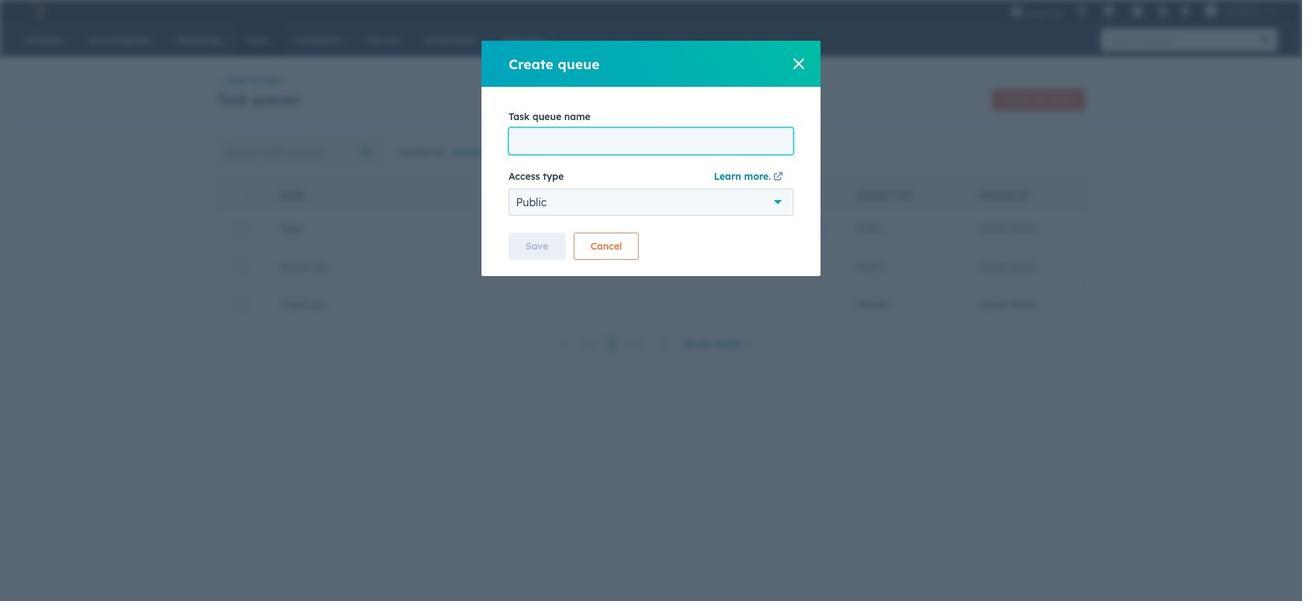 Task type: vqa. For each thing, say whether or not it's contained in the screenshot.
Search for notification topics search box
no



Task type: describe. For each thing, give the bounding box(es) containing it.
marketplaces image
[[1103, 6, 1115, 18]]

jacob simon image
[[1206, 5, 1218, 17]]

Search task queues search field
[[217, 139, 382, 166]]

1 link opens in a new window image from the top
[[774, 170, 783, 186]]

2 link opens in a new window image from the top
[[774, 172, 783, 183]]

pagination navigation
[[553, 335, 676, 353]]



Task type: locate. For each thing, give the bounding box(es) containing it.
close image
[[794, 58, 805, 69]]

Search HubSpot search field
[[1102, 28, 1255, 52]]

banner
[[217, 85, 1086, 111]]

None text field
[[509, 128, 794, 155]]

menu
[[1004, 0, 1286, 22]]

link opens in a new window image
[[774, 170, 783, 186], [774, 172, 783, 183]]



